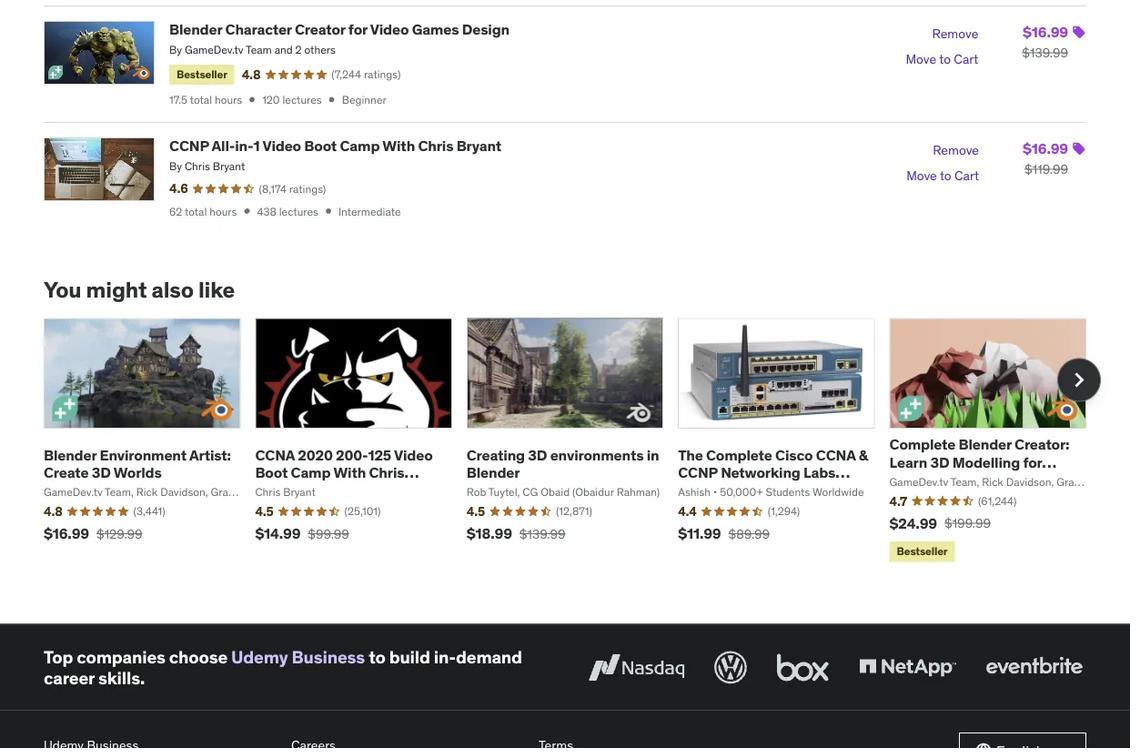 Task type: describe. For each thing, give the bounding box(es) containing it.
blender inside the blender environment artist: create 3d worlds
[[44, 445, 97, 464]]

complete blender creator: learn 3d modelling for beginners
[[890, 435, 1070, 489]]

xxsmall image for 438 lectures
[[322, 205, 335, 218]]

120 lectures
[[262, 93, 322, 107]]

1 vertical spatial move
[[907, 167, 937, 184]]

2
[[295, 42, 302, 56]]

box image
[[773, 647, 834, 688]]

video for for
[[370, 20, 409, 38]]

networking
[[721, 463, 801, 482]]

all-
[[212, 137, 235, 155]]

$16.99 $139.99
[[1023, 22, 1069, 61]]

$16.99 $119.99
[[1023, 139, 1069, 177]]

1 vertical spatial remove
[[933, 142, 980, 158]]

career
[[44, 667, 95, 688]]

like
[[198, 276, 235, 304]]

to build in-demand career skills.
[[44, 646, 522, 688]]

in- for 1
[[235, 137, 253, 155]]

2020
[[298, 445, 333, 464]]

coupon icon image for $16.99 $139.99
[[1072, 25, 1087, 39]]

(8,174
[[259, 182, 287, 196]]

17.5 total hours
[[169, 93, 242, 107]]

modelling
[[953, 453, 1021, 471]]

ccna 2020 200-125 video boot camp with chris bryant
[[255, 445, 433, 499]]

games
[[412, 20, 459, 38]]

200-
[[336, 445, 368, 464]]

course
[[678, 480, 726, 499]]

top companies choose udemy business
[[44, 646, 365, 668]]

lectures for 438 lectures
[[279, 204, 319, 218]]

xxsmall image for 438 lectures
[[241, 205, 253, 218]]

artist:
[[189, 445, 231, 464]]

xxsmall image for 120 lectures
[[326, 93, 338, 106]]

cart for remove button related to topmost move to cart button
[[954, 51, 979, 67]]

camp for 200-
[[291, 463, 331, 482]]

hours for 17.5 total hours
[[215, 93, 242, 107]]

beginners
[[890, 470, 959, 489]]

demand
[[456, 646, 522, 668]]

blender environment artist: create 3d worlds
[[44, 445, 231, 482]]

remove move to cart for move to cart button to the bottom
[[907, 142, 980, 184]]

business
[[292, 646, 365, 668]]

3d for complete blender creator: learn 3d modelling for beginners
[[931, 453, 950, 471]]

chris for ccnp all-in-1 video boot camp with chris bryant by chris bryant
[[418, 137, 454, 155]]

total for 17.5
[[190, 93, 212, 107]]

8,174 ratings element
[[259, 181, 326, 196]]

bryant for ccnp all-in-1 video boot camp with chris bryant by chris bryant
[[457, 137, 502, 155]]

design
[[462, 20, 510, 38]]

udemy business link
[[231, 646, 365, 668]]

1 vertical spatial move to cart button
[[907, 163, 980, 188]]

cisco
[[776, 445, 813, 464]]

(8,174 ratings)
[[259, 182, 326, 196]]

(7,244 ratings)
[[332, 67, 401, 82]]

environment
[[100, 445, 187, 464]]

for inside blender character creator for video games design by gamedev.tv team and 2 others
[[349, 20, 368, 38]]

0 vertical spatial move to cart button
[[906, 46, 979, 72]]

in
[[647, 445, 660, 464]]

blender environment artist: create 3d worlds link
[[44, 445, 231, 482]]

by inside blender character creator for video games design by gamedev.tv team and 2 others
[[169, 42, 182, 56]]

120
[[262, 93, 280, 107]]

438 lectures
[[257, 204, 319, 218]]

remove button for topmost move to cart button
[[933, 21, 979, 46]]

125
[[368, 445, 391, 464]]

ccnp all-in-1 video boot camp with chris bryant by chris bryant
[[169, 137, 502, 173]]

3d inside creating 3d environments in blender
[[528, 445, 547, 464]]

complete blender creator: learn 3d modelling for beginners link
[[890, 435, 1070, 489]]

creating
[[467, 445, 525, 464]]

62 total hours
[[169, 204, 237, 218]]

ratings) for 4.8
[[364, 67, 401, 82]]

for inside complete blender creator: learn 3d modelling for beginners
[[1024, 453, 1043, 471]]

3d for blender environment artist: create 3d worlds
[[92, 463, 111, 482]]

boot for all-
[[304, 137, 337, 155]]

carousel element
[[44, 318, 1101, 566]]

to inside to build in-demand career skills.
[[369, 646, 386, 668]]

video for 1
[[263, 137, 301, 155]]

438
[[257, 204, 277, 218]]

ratings) for 4.6
[[289, 182, 326, 196]]

create
[[44, 463, 89, 482]]

cart for remove button related to move to cart button to the bottom
[[955, 167, 980, 184]]

lectures for 120 lectures
[[283, 93, 322, 107]]

you might also like
[[44, 276, 235, 304]]

0 vertical spatial move
[[906, 51, 937, 67]]

remove button for move to cart button to the bottom
[[933, 137, 980, 163]]

with for ccna 2020 200-125 video boot camp with chris bryant
[[334, 463, 366, 482]]

environments
[[550, 445, 644, 464]]

$16.99 for $16.99 $119.99
[[1023, 139, 1069, 157]]

blender inside complete blender creator: learn 3d modelling for beginners
[[959, 435, 1012, 454]]

and
[[275, 42, 293, 56]]

$16.99 for $16.99 $139.99
[[1023, 22, 1069, 41]]

4.8
[[242, 66, 261, 82]]

you
[[44, 276, 81, 304]]

$119.99
[[1025, 161, 1069, 177]]

ccnp inside "the complete cisco ccna & ccnp networking labs course 2023"
[[678, 463, 718, 482]]

in- for demand
[[434, 646, 456, 668]]

also
[[152, 276, 194, 304]]



Task type: locate. For each thing, give the bounding box(es) containing it.
move
[[906, 51, 937, 67], [907, 167, 937, 184]]

in- inside ccnp all-in-1 video boot camp with chris bryant by chris bryant
[[235, 137, 253, 155]]

video inside blender character creator for video games design by gamedev.tv team and 2 others
[[370, 20, 409, 38]]

boot up (8,174 ratings) on the left of page
[[304, 137, 337, 155]]

cart
[[954, 51, 979, 67], [955, 167, 980, 184]]

complete
[[890, 435, 956, 454], [706, 445, 773, 464]]

creating 3d environments in blender link
[[467, 445, 660, 482]]

2 horizontal spatial 3d
[[931, 453, 950, 471]]

xxsmall image left '438'
[[241, 205, 253, 218]]

by up bestseller
[[169, 42, 182, 56]]

0 horizontal spatial with
[[334, 463, 366, 482]]

1 horizontal spatial with
[[383, 137, 415, 155]]

2 horizontal spatial bryant
[[457, 137, 502, 155]]

2 horizontal spatial chris
[[418, 137, 454, 155]]

&
[[859, 445, 868, 464]]

in-
[[235, 137, 253, 155], [434, 646, 456, 668]]

total
[[190, 93, 212, 107], [185, 204, 207, 218]]

remove button left $16.99 $119.99
[[933, 137, 980, 163]]

video
[[370, 20, 409, 38], [263, 137, 301, 155], [394, 445, 433, 464]]

skills.
[[98, 667, 145, 688]]

1 horizontal spatial bryant
[[255, 480, 300, 499]]

complete up beginners at the bottom of the page
[[890, 435, 956, 454]]

build
[[389, 646, 430, 668]]

others
[[304, 42, 336, 56]]

$16.99 up "$119.99"
[[1023, 139, 1069, 157]]

0 vertical spatial video
[[370, 20, 409, 38]]

7,244 ratings element
[[332, 67, 401, 82]]

0 vertical spatial hours
[[215, 93, 242, 107]]

0 vertical spatial $16.99
[[1023, 22, 1069, 41]]

1 horizontal spatial in-
[[434, 646, 456, 668]]

move to cart button
[[906, 46, 979, 72], [907, 163, 980, 188]]

xxsmall image right the 438 lectures at left top
[[322, 205, 335, 218]]

1 horizontal spatial ccnp
[[678, 463, 718, 482]]

62
[[169, 204, 182, 218]]

cart left "$119.99"
[[955, 167, 980, 184]]

with left 125
[[334, 463, 366, 482]]

1 vertical spatial camp
[[291, 463, 331, 482]]

1 $16.99 from the top
[[1023, 22, 1069, 41]]

remove left $16.99 $139.99
[[933, 25, 979, 41]]

cart left $139.99
[[954, 51, 979, 67]]

coupon icon image right $16.99 $119.99
[[1072, 142, 1087, 156]]

in- inside to build in-demand career skills.
[[434, 646, 456, 668]]

0 horizontal spatial complete
[[706, 445, 773, 464]]

0 vertical spatial lectures
[[283, 93, 322, 107]]

4.6
[[169, 180, 188, 197]]

3d
[[528, 445, 547, 464], [931, 453, 950, 471], [92, 463, 111, 482]]

bryant
[[457, 137, 502, 155], [213, 159, 245, 173], [255, 480, 300, 499]]

coupon icon image
[[1072, 25, 1087, 39], [1072, 142, 1087, 156]]

choose
[[169, 646, 228, 668]]

0 vertical spatial bryant
[[457, 137, 502, 155]]

hours for 62 total hours
[[210, 204, 237, 218]]

2023
[[729, 480, 764, 499]]

xxsmall image
[[246, 93, 259, 106], [241, 205, 253, 218]]

lectures
[[283, 93, 322, 107], [279, 204, 319, 218]]

1 vertical spatial remove button
[[933, 137, 980, 163]]

lectures right '120'
[[283, 93, 322, 107]]

ccnp
[[169, 137, 209, 155], [678, 463, 718, 482]]

team
[[246, 42, 272, 56]]

0 vertical spatial remove
[[933, 25, 979, 41]]

top
[[44, 646, 73, 668]]

1 horizontal spatial ratings)
[[364, 67, 401, 82]]

ccna inside ccna 2020 200-125 video boot camp with chris bryant
[[255, 445, 295, 464]]

0 vertical spatial by
[[169, 42, 182, 56]]

0 vertical spatial ccnp
[[169, 137, 209, 155]]

0 horizontal spatial ccna
[[255, 445, 295, 464]]

1 vertical spatial xxsmall image
[[322, 205, 335, 218]]

1 vertical spatial lectures
[[279, 204, 319, 218]]

intermediate
[[339, 204, 401, 218]]

1 vertical spatial hours
[[210, 204, 237, 218]]

complete up 2023
[[706, 445, 773, 464]]

video left games
[[370, 20, 409, 38]]

2 by from the top
[[169, 159, 182, 173]]

3d right creating
[[528, 445, 547, 464]]

ccna 2020 200-125 video boot camp with chris bryant link
[[255, 445, 433, 499]]

0 horizontal spatial camp
[[291, 463, 331, 482]]

1 vertical spatial chris
[[185, 159, 210, 173]]

companies
[[77, 646, 165, 668]]

netapp image
[[856, 647, 960, 688]]

0 vertical spatial chris
[[418, 137, 454, 155]]

camp for in-
[[340, 137, 380, 155]]

1 vertical spatial xxsmall image
[[241, 205, 253, 218]]

17.5
[[169, 93, 188, 107]]

0 vertical spatial to
[[940, 51, 951, 67]]

hours left '438'
[[210, 204, 237, 218]]

hours down 4.8
[[215, 93, 242, 107]]

for
[[349, 20, 368, 38], [1024, 453, 1043, 471]]

xxsmall image down (7,244
[[326, 93, 338, 106]]

with down beginner
[[383, 137, 415, 155]]

by up 4.6
[[169, 159, 182, 173]]

blender inside blender character creator for video games design by gamedev.tv team and 2 others
[[169, 20, 222, 38]]

xxsmall image
[[326, 93, 338, 106], [322, 205, 335, 218]]

1
[[253, 137, 260, 155]]

1 horizontal spatial ccna
[[816, 445, 856, 464]]

labs
[[804, 463, 836, 482]]

volkswagen image
[[711, 647, 751, 688]]

ratings) up the 438 lectures at left top
[[289, 182, 326, 196]]

total right 62
[[185, 204, 207, 218]]

with for ccnp all-in-1 video boot camp with chris bryant by chris bryant
[[383, 137, 415, 155]]

video right 1
[[263, 137, 301, 155]]

1 ccna from the left
[[255, 445, 295, 464]]

camp down beginner
[[340, 137, 380, 155]]

boot
[[304, 137, 337, 155], [255, 463, 288, 482]]

0 vertical spatial in-
[[235, 137, 253, 155]]

camp inside ccnp all-in-1 video boot camp with chris bryant by chris bryant
[[340, 137, 380, 155]]

0 vertical spatial camp
[[340, 137, 380, 155]]

blender character creator for video games design link
[[169, 20, 510, 38]]

to for topmost move to cart button
[[940, 51, 951, 67]]

chris for ccna 2020 200-125 video boot camp with chris bryant
[[369, 463, 405, 482]]

complete inside complete blender creator: learn 3d modelling for beginners
[[890, 435, 956, 454]]

1 vertical spatial ratings)
[[289, 182, 326, 196]]

remove left $16.99 $119.99
[[933, 142, 980, 158]]

total for 62
[[185, 204, 207, 218]]

1 vertical spatial total
[[185, 204, 207, 218]]

2 vertical spatial to
[[369, 646, 386, 668]]

video right 125
[[394, 445, 433, 464]]

camp inside ccna 2020 200-125 video boot camp with chris bryant
[[291, 463, 331, 482]]

1 vertical spatial in-
[[434, 646, 456, 668]]

1 horizontal spatial for
[[1024, 453, 1043, 471]]

coupon icon image for $16.99 $119.99
[[1072, 142, 1087, 156]]

0 horizontal spatial chris
[[185, 159, 210, 173]]

2 vertical spatial chris
[[369, 463, 405, 482]]

with
[[383, 137, 415, 155], [334, 463, 366, 482]]

remove
[[933, 25, 979, 41], [933, 142, 980, 158]]

1 coupon icon image from the top
[[1072, 25, 1087, 39]]

worlds
[[114, 463, 162, 482]]

0 horizontal spatial ccnp
[[169, 137, 209, 155]]

in- right the build
[[434, 646, 456, 668]]

0 vertical spatial boot
[[304, 137, 337, 155]]

beginner
[[342, 93, 387, 107]]

total right the 17.5
[[190, 93, 212, 107]]

0 horizontal spatial 3d
[[92, 463, 111, 482]]

0 vertical spatial with
[[383, 137, 415, 155]]

learn
[[890, 453, 928, 471]]

ccna
[[255, 445, 295, 464], [816, 445, 856, 464]]

1 vertical spatial $16.99
[[1023, 139, 1069, 157]]

1 vertical spatial to
[[940, 167, 952, 184]]

to
[[940, 51, 951, 67], [940, 167, 952, 184], [369, 646, 386, 668]]

by
[[169, 42, 182, 56], [169, 159, 182, 173]]

0 vertical spatial coupon icon image
[[1072, 25, 1087, 39]]

1 vertical spatial with
[[334, 463, 366, 482]]

0 horizontal spatial for
[[349, 20, 368, 38]]

for right creator
[[349, 20, 368, 38]]

ccnp left all-
[[169, 137, 209, 155]]

0 vertical spatial remove button
[[933, 21, 979, 46]]

ccnp right in
[[678, 463, 718, 482]]

3d right learn
[[931, 453, 950, 471]]

0 horizontal spatial ratings)
[[289, 182, 326, 196]]

might
[[86, 276, 147, 304]]

ccna left the 2020
[[255, 445, 295, 464]]

small image
[[975, 742, 993, 748]]

eventbrite image
[[982, 647, 1087, 688]]

0 vertical spatial for
[[349, 20, 368, 38]]

bestseller
[[177, 67, 227, 81]]

chris
[[418, 137, 454, 155], [185, 159, 210, 173], [369, 463, 405, 482]]

creator
[[295, 20, 345, 38]]

bryant inside ccna 2020 200-125 video boot camp with chris bryant
[[255, 480, 300, 499]]

lectures down the 8,174 ratings element
[[279, 204, 319, 218]]

xxsmall image left '120'
[[246, 93, 259, 106]]

boot inside ccna 2020 200-125 video boot camp with chris bryant
[[255, 463, 288, 482]]

ccnp all-in-1 video boot camp with chris bryant link
[[169, 137, 502, 155]]

ratings) up beginner
[[364, 67, 401, 82]]

ratings) inside the 7,244 ratings element
[[364, 67, 401, 82]]

gamedev.tv
[[185, 42, 244, 56]]

with inside ccnp all-in-1 video boot camp with chris bryant by chris bryant
[[383, 137, 415, 155]]

1 horizontal spatial complete
[[890, 435, 956, 454]]

ratings)
[[364, 67, 401, 82], [289, 182, 326, 196]]

blender character creator for video games design by gamedev.tv team and 2 others
[[169, 20, 510, 56]]

boot inside ccnp all-in-1 video boot camp with chris bryant by chris bryant
[[304, 137, 337, 155]]

blender
[[169, 20, 222, 38], [959, 435, 1012, 454], [44, 445, 97, 464], [467, 463, 520, 482]]

2 $16.99 from the top
[[1023, 139, 1069, 157]]

hours
[[215, 93, 242, 107], [210, 204, 237, 218]]

0 vertical spatial xxsmall image
[[246, 93, 259, 106]]

chris inside ccna 2020 200-125 video boot camp with chris bryant
[[369, 463, 405, 482]]

camp left 200-
[[291, 463, 331, 482]]

2 ccna from the left
[[816, 445, 856, 464]]

1 vertical spatial coupon icon image
[[1072, 142, 1087, 156]]

$16.99
[[1023, 22, 1069, 41], [1023, 139, 1069, 157]]

with inside ccna 2020 200-125 video boot camp with chris bryant
[[334, 463, 366, 482]]

by inside ccnp all-in-1 video boot camp with chris bryant by chris bryant
[[169, 159, 182, 173]]

0 horizontal spatial boot
[[255, 463, 288, 482]]

remove button
[[933, 21, 979, 46], [933, 137, 980, 163]]

boot left the 2020
[[255, 463, 288, 482]]

creating 3d environments in blender
[[467, 445, 660, 482]]

nasdaq image
[[584, 647, 689, 688]]

1 vertical spatial remove move to cart
[[907, 142, 980, 184]]

0 vertical spatial ratings)
[[364, 67, 401, 82]]

1 vertical spatial cart
[[955, 167, 980, 184]]

0 vertical spatial total
[[190, 93, 212, 107]]

complete inside "the complete cisco ccna & ccnp networking labs course 2023"
[[706, 445, 773, 464]]

1 horizontal spatial camp
[[340, 137, 380, 155]]

1 vertical spatial ccnp
[[678, 463, 718, 482]]

the
[[678, 445, 703, 464]]

ccna left &
[[816, 445, 856, 464]]

1 vertical spatial video
[[263, 137, 301, 155]]

0 horizontal spatial in-
[[235, 137, 253, 155]]

1 vertical spatial by
[[169, 159, 182, 173]]

xxsmall image for 120 lectures
[[246, 93, 259, 106]]

$16.99 up $139.99
[[1023, 22, 1069, 41]]

1 vertical spatial bryant
[[213, 159, 245, 173]]

1 horizontal spatial boot
[[304, 137, 337, 155]]

bryant for ccna 2020 200-125 video boot camp with chris bryant
[[255, 480, 300, 499]]

1 vertical spatial boot
[[255, 463, 288, 482]]

video inside ccna 2020 200-125 video boot camp with chris bryant
[[394, 445, 433, 464]]

0 vertical spatial remove move to cart
[[906, 25, 979, 67]]

1 horizontal spatial 3d
[[528, 445, 547, 464]]

character
[[225, 20, 292, 38]]

remove move to cart for topmost move to cart button
[[906, 25, 979, 67]]

for right modelling
[[1024, 453, 1043, 471]]

$139.99
[[1023, 44, 1069, 61]]

next image
[[1065, 365, 1094, 395]]

1 by from the top
[[169, 42, 182, 56]]

3d right "create"
[[92, 463, 111, 482]]

0 horizontal spatial bryant
[[213, 159, 245, 173]]

video inside ccnp all-in-1 video boot camp with chris bryant by chris bryant
[[263, 137, 301, 155]]

blender inside creating 3d environments in blender
[[467, 463, 520, 482]]

0 vertical spatial cart
[[954, 51, 979, 67]]

boot for 2020
[[255, 463, 288, 482]]

2 vertical spatial bryant
[[255, 480, 300, 499]]

coupon icon image right $16.99 $139.99
[[1072, 25, 1087, 39]]

the complete cisco ccna & ccnp networking labs course 2023
[[678, 445, 868, 499]]

3d inside complete blender creator: learn 3d modelling for beginners
[[931, 453, 950, 471]]

in- down 17.5 total hours
[[235, 137, 253, 155]]

video for 125
[[394, 445, 433, 464]]

creator:
[[1015, 435, 1070, 454]]

ccnp inside ccnp all-in-1 video boot camp with chris bryant by chris bryant
[[169, 137, 209, 155]]

camp
[[340, 137, 380, 155], [291, 463, 331, 482]]

2 coupon icon image from the top
[[1072, 142, 1087, 156]]

0 vertical spatial xxsmall image
[[326, 93, 338, 106]]

(7,244
[[332, 67, 361, 82]]

udemy
[[231, 646, 288, 668]]

to for move to cart button to the bottom
[[940, 167, 952, 184]]

3d inside the blender environment artist: create 3d worlds
[[92, 463, 111, 482]]

$16.99 inside $16.99 $139.99
[[1023, 22, 1069, 41]]

remove button left $16.99 $139.99
[[933, 21, 979, 46]]

1 horizontal spatial chris
[[369, 463, 405, 482]]

2 vertical spatial video
[[394, 445, 433, 464]]

ratings) inside the 8,174 ratings element
[[289, 182, 326, 196]]

the complete cisco ccna & ccnp networking labs course 2023 link
[[678, 445, 868, 499]]

remove move to cart
[[906, 25, 979, 67], [907, 142, 980, 184]]

1 vertical spatial for
[[1024, 453, 1043, 471]]

ccna inside "the complete cisco ccna & ccnp networking labs course 2023"
[[816, 445, 856, 464]]



Task type: vqa. For each thing, say whether or not it's contained in the screenshot.
complete
yes



